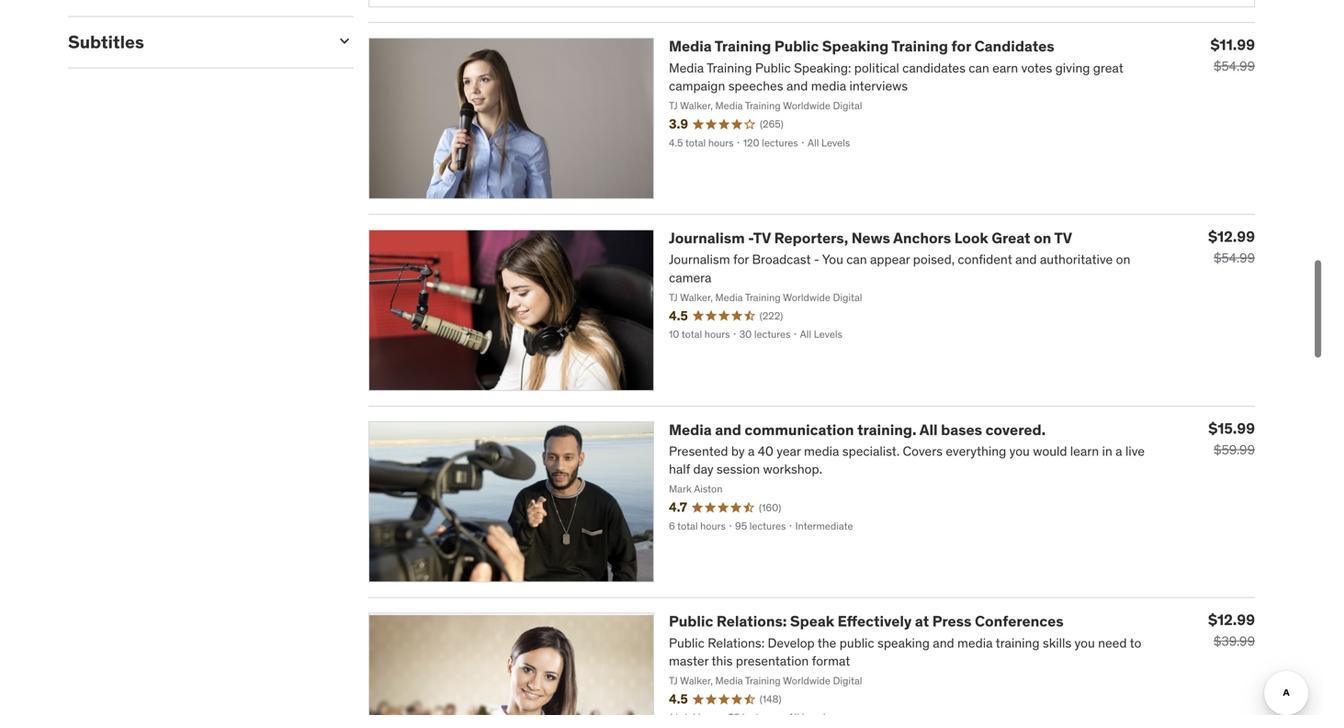 Task type: locate. For each thing, give the bounding box(es) containing it.
$54.99 inside $11.99 $54.99
[[1214, 58, 1255, 75]]

$54.99 for $12.99
[[1214, 250, 1255, 266]]

1 vertical spatial media
[[669, 421, 712, 439]]

press
[[932, 612, 972, 631]]

public
[[774, 37, 819, 56], [669, 612, 713, 631]]

0 vertical spatial $54.99
[[1214, 58, 1255, 75]]

media and communication training. all bases covered. link
[[669, 421, 1046, 439]]

media for media training public speaking training for candidates
[[669, 37, 712, 56]]

speak
[[790, 612, 834, 631]]

communication
[[745, 421, 854, 439]]

$59.99
[[1214, 442, 1255, 458]]

1 vertical spatial $12.99
[[1208, 611, 1255, 630]]

public left speaking
[[774, 37, 819, 56]]

1 $12.99 from the top
[[1208, 227, 1255, 246]]

$54.99 inside $12.99 $54.99
[[1214, 250, 1255, 266]]

on
[[1034, 229, 1051, 248]]

1 tv from the left
[[753, 229, 771, 248]]

anchors
[[893, 229, 951, 248]]

$12.99 $54.99
[[1208, 227, 1255, 266]]

tv right on at the right top
[[1054, 229, 1072, 248]]

great
[[992, 229, 1030, 248]]

1 horizontal spatial public
[[774, 37, 819, 56]]

media for media and communication training. all bases covered.
[[669, 421, 712, 439]]

1 horizontal spatial tv
[[1054, 229, 1072, 248]]

0 horizontal spatial public
[[669, 612, 713, 631]]

0 vertical spatial media
[[669, 37, 712, 56]]

2 media from the top
[[669, 421, 712, 439]]

public left relations:
[[669, 612, 713, 631]]

$54.99
[[1214, 58, 1255, 75], [1214, 250, 1255, 266]]

0 vertical spatial $12.99
[[1208, 227, 1255, 246]]

1 vertical spatial public
[[669, 612, 713, 631]]

relations:
[[717, 612, 787, 631]]

$15.99
[[1208, 419, 1255, 438]]

small image
[[335, 32, 354, 50]]

$11.99 $54.99
[[1210, 36, 1255, 75]]

at
[[915, 612, 929, 631]]

2 training from the left
[[891, 37, 948, 56]]

training
[[715, 37, 771, 56], [891, 37, 948, 56]]

2 $54.99 from the top
[[1214, 250, 1255, 266]]

tv
[[753, 229, 771, 248], [1054, 229, 1072, 248]]

$12.99 for public relations: speak effectively at press conferences
[[1208, 611, 1255, 630]]

1 vertical spatial $54.99
[[1214, 250, 1255, 266]]

$12.99 for journalism -tv reporters, news anchors look great on tv
[[1208, 227, 1255, 246]]

1 $54.99 from the top
[[1214, 58, 1255, 75]]

0 horizontal spatial tv
[[753, 229, 771, 248]]

media and communication training. all bases covered.
[[669, 421, 1046, 439]]

news
[[851, 229, 890, 248]]

effectively
[[838, 612, 912, 631]]

$12.99
[[1208, 227, 1255, 246], [1208, 611, 1255, 630]]

1 horizontal spatial training
[[891, 37, 948, 56]]

media training public speaking training for candidates link
[[669, 37, 1054, 56]]

2 $12.99 from the top
[[1208, 611, 1255, 630]]

tv left the reporters,
[[753, 229, 771, 248]]

1 media from the top
[[669, 37, 712, 56]]

candidates
[[974, 37, 1054, 56]]

speaking
[[822, 37, 889, 56]]

$12.99 $39.99
[[1208, 611, 1255, 650]]

0 horizontal spatial training
[[715, 37, 771, 56]]

media
[[669, 37, 712, 56], [669, 421, 712, 439]]

1 training from the left
[[715, 37, 771, 56]]



Task type: describe. For each thing, give the bounding box(es) containing it.
subtitles button
[[68, 31, 321, 53]]

journalism
[[669, 229, 745, 248]]

journalism -tv reporters, news anchors look great on tv
[[669, 229, 1072, 248]]

covered.
[[985, 421, 1046, 439]]

for
[[951, 37, 971, 56]]

-
[[748, 229, 753, 248]]

$54.99 for $11.99
[[1214, 58, 1255, 75]]

journalism -tv reporters, news anchors look great on tv link
[[669, 229, 1072, 248]]

and
[[715, 421, 741, 439]]

training.
[[857, 421, 916, 439]]

$15.99 $59.99
[[1208, 419, 1255, 458]]

all
[[919, 421, 938, 439]]

media training public speaking training for candidates
[[669, 37, 1054, 56]]

public relations: speak effectively at press conferences
[[669, 612, 1064, 631]]

subtitles
[[68, 31, 144, 53]]

conferences
[[975, 612, 1064, 631]]

2 tv from the left
[[1054, 229, 1072, 248]]

look
[[954, 229, 988, 248]]

public relations: speak effectively at press conferences link
[[669, 612, 1064, 631]]

0 vertical spatial public
[[774, 37, 819, 56]]

reporters,
[[774, 229, 848, 248]]

bases
[[941, 421, 982, 439]]

$39.99
[[1214, 634, 1255, 650]]

$11.99
[[1210, 36, 1255, 54]]



Task type: vqa. For each thing, say whether or not it's contained in the screenshot.
Happiness
no



